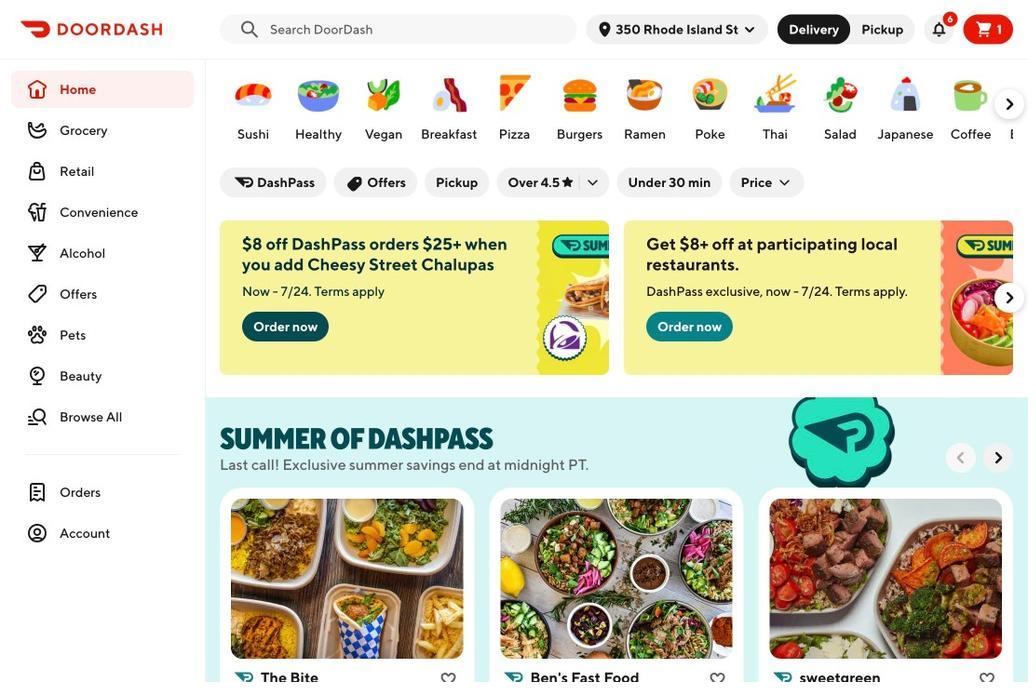 Task type: vqa. For each thing, say whether or not it's contained in the screenshot.
in
no



Task type: describe. For each thing, give the bounding box(es) containing it.
0 vertical spatial next button of carousel image
[[1000, 95, 1019, 114]]

1 vertical spatial next button of carousel image
[[989, 449, 1008, 468]]

previous button of carousel image
[[952, 449, 970, 468]]

1 click to add this store to your saved list image from the left
[[710, 673, 725, 683]]

notification bell image
[[932, 22, 947, 37]]



Task type: locate. For each thing, give the bounding box(es) containing it.
click to add this store to your saved list image
[[710, 673, 725, 683], [980, 673, 995, 683]]

2 click to add this store to your saved list image from the left
[[980, 673, 995, 683]]

None button
[[778, 14, 850, 44], [835, 14, 915, 44], [778, 14, 850, 44], [835, 14, 915, 44]]

1 horizontal spatial click to add this store to your saved list image
[[980, 673, 995, 683]]

toggle order method (delivery or pickup) option group
[[778, 14, 915, 44]]

0 horizontal spatial click to add this store to your saved list image
[[710, 673, 725, 683]]

next button of carousel image
[[1000, 289, 1019, 307]]

click to add this store to your saved list image
[[441, 673, 456, 683]]

next button of carousel image
[[1000, 95, 1019, 114], [989, 449, 1008, 468]]

Store search: begin typing to search for stores available on DoorDash text field
[[270, 20, 566, 39]]



